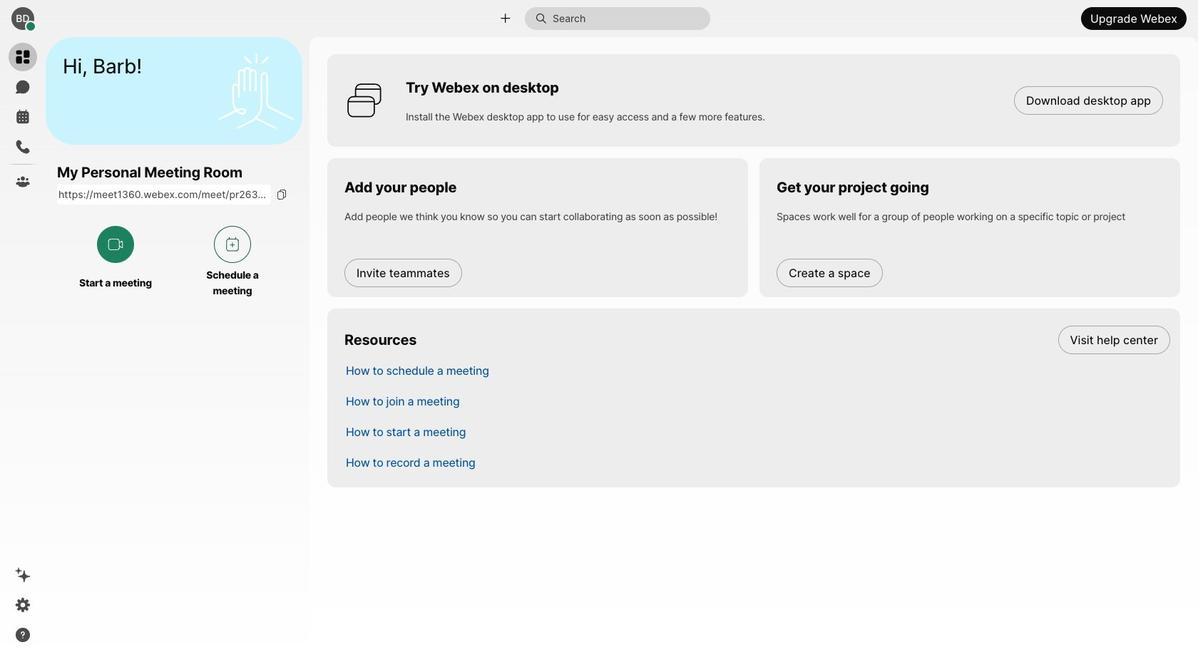 Task type: vqa. For each thing, say whether or not it's contained in the screenshot.
fourth General list item from the top
no



Task type: describe. For each thing, give the bounding box(es) containing it.
5 list item from the top
[[335, 447, 1181, 478]]

2 list item from the top
[[335, 355, 1181, 386]]

3 list item from the top
[[335, 386, 1181, 417]]

two hands high fiving image
[[213, 48, 299, 134]]



Task type: locate. For each thing, give the bounding box(es) containing it.
None text field
[[57, 185, 271, 205]]

1 list item from the top
[[335, 325, 1181, 355]]

webex tab list
[[9, 43, 37, 196]]

list item
[[335, 325, 1181, 355], [335, 355, 1181, 386], [335, 386, 1181, 417], [335, 417, 1181, 447], [335, 447, 1181, 478]]

navigation
[[0, 37, 46, 663]]

4 list item from the top
[[335, 417, 1181, 447]]



